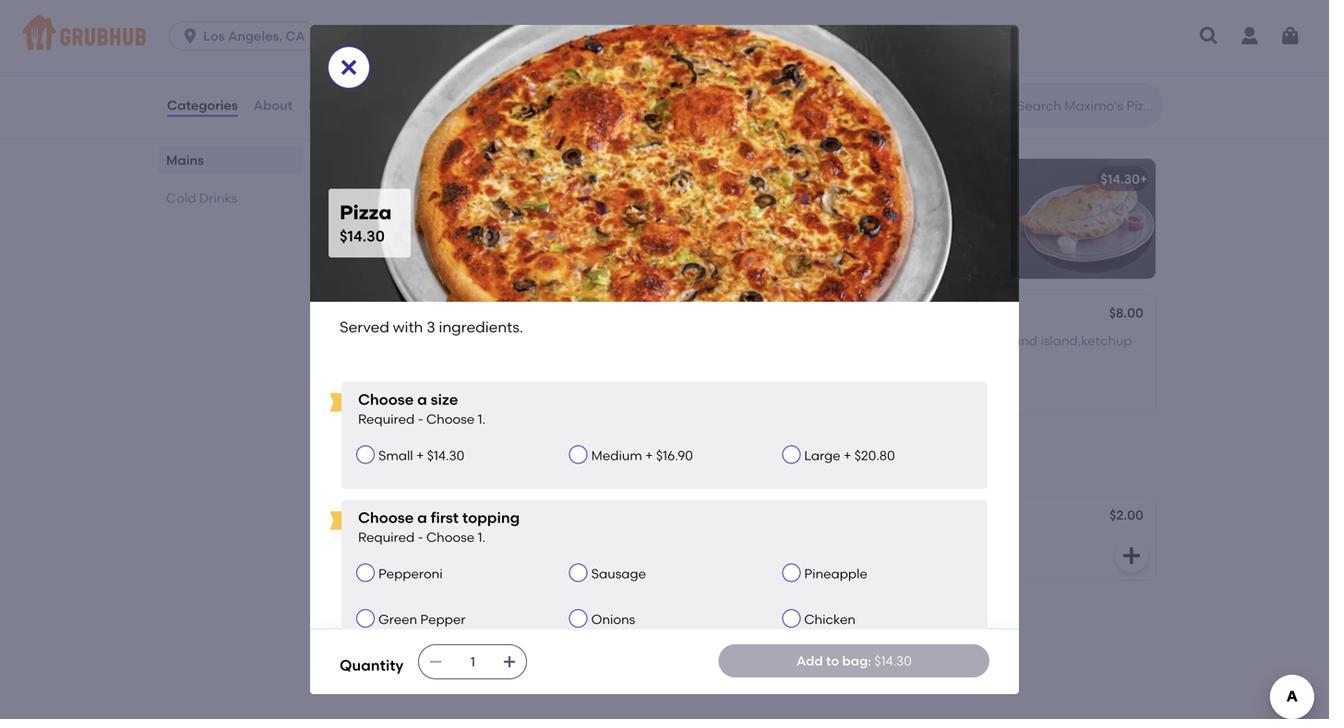 Task type: locate. For each thing, give the bounding box(es) containing it.
$14.30 + for pizza
[[687, 171, 734, 187]]

choose down first
[[427, 530, 475, 545]]

- up small + $14.30
[[418, 411, 423, 427]]

cheese,tomatoes,onion,lettuces, thousand island,ketchup
[[768, 333, 1133, 349]]

- up the pepperoni
[[418, 530, 423, 545]]

a inside choose a first topping required - choose 1.
[[418, 509, 427, 527]]

soda right liter at the left bottom
[[397, 608, 430, 624]]

mains down the categories button
[[166, 152, 204, 168]]

1 a from the top
[[418, 391, 427, 409]]

0 vertical spatial 1.
[[478, 411, 486, 427]]

soda down small
[[355, 509, 388, 525]]

mains down "reviews"
[[340, 115, 398, 139]]

1 horizontal spatial cold drinks
[[340, 453, 452, 477]]

size
[[431, 391, 458, 409]]

a left first
[[418, 509, 427, 527]]

1 required from the top
[[358, 411, 415, 427]]

0 horizontal spatial $14.30 +
[[687, 171, 734, 187]]

$14.30 +
[[687, 171, 734, 187], [1101, 171, 1148, 187]]

soda inside button
[[397, 608, 430, 624]]

$2.00 button
[[757, 497, 1156, 580]]

choose
[[358, 391, 414, 409], [427, 411, 475, 427], [358, 509, 414, 527], [427, 530, 475, 545]]

$14.30 up 5 at top left
[[340, 227, 385, 245]]

2 - from the top
[[418, 530, 423, 545]]

mains
[[340, 115, 398, 139], [166, 152, 204, 168]]

categories
[[167, 97, 238, 113]]

small
[[379, 448, 413, 463]]

with right pizza $14.30
[[401, 197, 427, 213]]

2 liter soda button
[[343, 595, 742, 651]]

soda
[[355, 509, 388, 525], [397, 608, 430, 624]]

+ for $20.80
[[844, 448, 852, 463]]

$16.90
[[656, 448, 693, 463]]

-
[[418, 411, 423, 427], [418, 530, 423, 545]]

1 vertical spatial -
[[418, 530, 423, 545]]

los angeles, ca button
[[169, 21, 325, 51]]

- inside choose a first topping required - choose 1.
[[418, 530, 423, 545]]

1 1. from the top
[[478, 411, 486, 427]]

wings
[[404, 307, 443, 323]]

5
[[355, 307, 362, 323]]

cold drinks
[[166, 190, 237, 206], [340, 453, 452, 477]]

0 vertical spatial -
[[418, 411, 423, 427]]

calzone
[[768, 171, 820, 187]]

1 vertical spatial pizza
[[340, 201, 392, 224]]

pineapple
[[805, 566, 868, 582]]

0 vertical spatial a
[[418, 391, 427, 409]]

choose left first
[[358, 509, 414, 527]]

0 vertical spatial cold
[[166, 190, 196, 206]]

$14.30 inside pizza $14.30
[[340, 227, 385, 245]]

0 vertical spatial soda
[[355, 509, 388, 525]]

with for calzone
[[815, 197, 841, 213]]

pizza for pizza $14.30
[[340, 201, 392, 224]]

drinks
[[199, 190, 237, 206], [391, 453, 452, 477]]

- inside choose a size required - choose 1.
[[418, 411, 423, 427]]

svg image
[[1199, 25, 1221, 47], [1280, 25, 1302, 47], [181, 27, 200, 45], [338, 56, 360, 78], [1121, 545, 1143, 567]]

0 horizontal spatial mains
[[166, 152, 204, 168]]

with down "calzone"
[[815, 197, 841, 213]]

choose a first topping required - choose 1.
[[358, 509, 520, 545]]

about button
[[253, 72, 294, 139]]

1 vertical spatial drinks
[[391, 453, 452, 477]]

1 vertical spatial mains
[[166, 152, 204, 168]]

1 vertical spatial cold
[[340, 453, 386, 477]]

reviews
[[308, 97, 360, 113]]

3 for calzone
[[844, 197, 851, 213]]

search icon image
[[988, 94, 1010, 116]]

1 $14.30 + from the left
[[687, 171, 734, 187]]

$14.30
[[687, 171, 727, 187], [1101, 171, 1140, 187], [340, 227, 385, 245], [427, 448, 465, 463], [875, 653, 912, 669]]

1 horizontal spatial mains
[[340, 115, 398, 139]]

required
[[358, 411, 415, 427], [358, 530, 415, 545]]

with
[[401, 197, 427, 213], [815, 197, 841, 213], [393, 318, 423, 336]]

$14.30 right bag:
[[875, 653, 912, 669]]

served
[[355, 197, 398, 213], [768, 197, 811, 213], [340, 318, 390, 336]]

required up small
[[358, 411, 415, 427]]

required up the pepperoni
[[358, 530, 415, 545]]

add to bag: $14.30
[[797, 653, 912, 669]]

1 horizontal spatial soda
[[397, 608, 430, 624]]

3
[[430, 197, 438, 213], [844, 197, 851, 213], [427, 318, 435, 336]]

with for pizza
[[401, 197, 427, 213]]

ingredients.
[[441, 197, 514, 213], [855, 197, 928, 213], [439, 318, 523, 336]]

Input item quantity number field
[[453, 645, 493, 679]]

1 vertical spatial soda
[[397, 608, 430, 624]]

0 horizontal spatial soda
[[355, 509, 388, 525]]

1.
[[478, 411, 486, 427], [478, 530, 486, 545]]

0 vertical spatial pizza
[[355, 171, 388, 187]]

with right 5 at top left
[[393, 318, 423, 336]]

thousand
[[978, 333, 1038, 349]]

$14.30 + down search maximo's pizza search box
[[1101, 171, 1148, 187]]

1 - from the top
[[418, 411, 423, 427]]

a left size
[[418, 391, 427, 409]]

served with 3 ingredients.
[[355, 197, 514, 213], [768, 197, 928, 213], [340, 318, 523, 336]]

categories button
[[166, 72, 239, 139]]

1 horizontal spatial cold
[[340, 453, 386, 477]]

$14.30 + left "calzone"
[[687, 171, 734, 187]]

$14.30 left "calzone"
[[687, 171, 727, 187]]

0 vertical spatial required
[[358, 411, 415, 427]]

0 horizontal spatial cold drinks
[[166, 190, 237, 206]]

choose up small
[[358, 391, 414, 409]]

2 a from the top
[[418, 509, 427, 527]]

pizza $14.30
[[340, 201, 392, 245]]

a inside choose a size required - choose 1.
[[418, 391, 427, 409]]

2 required from the top
[[358, 530, 415, 545]]

1 horizontal spatial $14.30 +
[[1101, 171, 1148, 187]]

a
[[418, 391, 427, 409], [418, 509, 427, 527]]

cold
[[166, 190, 196, 206], [340, 453, 386, 477]]

0 vertical spatial drinks
[[199, 190, 237, 206]]

2 $14.30 + from the left
[[1101, 171, 1148, 187]]

pepper
[[420, 612, 466, 627]]

1 vertical spatial required
[[358, 530, 415, 545]]

1. inside choose a first topping required - choose 1.
[[478, 530, 486, 545]]

0 horizontal spatial drinks
[[199, 190, 237, 206]]

Search Maximo's Pizza search field
[[1016, 97, 1157, 114]]

pizza
[[355, 171, 388, 187], [340, 201, 392, 224]]

svg image
[[707, 379, 729, 401], [429, 655, 443, 669], [503, 655, 517, 669]]

pizza image
[[604, 159, 742, 279]]

1 vertical spatial 1.
[[478, 530, 486, 545]]

a for first
[[418, 509, 427, 527]]

2 1. from the top
[[478, 530, 486, 545]]

required inside choose a first topping required - choose 1.
[[358, 530, 415, 545]]

+
[[727, 171, 734, 187], [1140, 171, 1148, 187], [416, 448, 424, 463], [646, 448, 653, 463], [844, 448, 852, 463]]

1. inside choose a size required - choose 1.
[[478, 411, 486, 427]]

island,ketchup
[[1041, 333, 1133, 349]]

1 vertical spatial a
[[418, 509, 427, 527]]

onions
[[592, 612, 636, 627]]

$2.00
[[1110, 507, 1144, 523]]

cheese,tomatoes,onion,lettuces,
[[768, 333, 975, 349]]



Task type: vqa. For each thing, say whether or not it's contained in the screenshot.
1st american from the right
no



Task type: describe. For each thing, give the bounding box(es) containing it.
$14.30 + for calzone
[[1101, 171, 1148, 187]]

to
[[826, 653, 840, 669]]

pizza for pizza
[[355, 171, 388, 187]]

5 piece wings
[[355, 307, 443, 323]]

ingredients. for pizza
[[441, 197, 514, 213]]

los
[[203, 28, 225, 44]]

$14.30 down search maximo's pizza search box
[[1101, 171, 1140, 187]]

0 horizontal spatial svg image
[[429, 655, 443, 669]]

angeles,
[[228, 28, 283, 44]]

2 liter soda
[[355, 608, 430, 624]]

choose a size required - choose 1.
[[358, 391, 486, 427]]

a for size
[[418, 391, 427, 409]]

quantity
[[340, 656, 404, 674]]

2
[[355, 608, 362, 624]]

soda inside button
[[355, 509, 388, 525]]

soda button
[[343, 497, 742, 580]]

0 horizontal spatial cold
[[166, 190, 196, 206]]

green pepper
[[379, 612, 466, 627]]

bag:
[[843, 653, 872, 669]]

5 piece wings button
[[343, 294, 742, 414]]

pepperoni
[[379, 566, 443, 582]]

main navigation navigation
[[0, 0, 1330, 72]]

required inside choose a size required - choose 1.
[[358, 411, 415, 427]]

1 horizontal spatial drinks
[[391, 453, 452, 477]]

$8.00
[[1110, 305, 1144, 321]]

small + $14.30
[[379, 448, 465, 463]]

sausage
[[592, 566, 646, 582]]

medium
[[592, 448, 642, 463]]

chicken
[[805, 612, 856, 627]]

ca
[[286, 28, 305, 44]]

served for pizza
[[355, 197, 398, 213]]

choose down size
[[427, 411, 475, 427]]

medium + $16.90
[[592, 448, 693, 463]]

served for calzone
[[768, 197, 811, 213]]

1 horizontal spatial svg image
[[503, 655, 517, 669]]

5 piece wings image
[[604, 294, 742, 414]]

svg image inside los angeles, ca button
[[181, 27, 200, 45]]

0 vertical spatial mains
[[340, 115, 398, 139]]

served with 3 ingredients. for pizza
[[355, 197, 514, 213]]

topping
[[462, 509, 520, 527]]

liter
[[365, 608, 394, 624]]

add
[[797, 653, 823, 669]]

+ for $16.90
[[646, 448, 653, 463]]

piece
[[365, 307, 401, 323]]

reviews button
[[308, 72, 361, 139]]

+ for $14.30
[[416, 448, 424, 463]]

3 for pizza
[[430, 197, 438, 213]]

served with 3 ingredients. for calzone
[[768, 197, 928, 213]]

1 vertical spatial cold drinks
[[340, 453, 452, 477]]

calzone image
[[1018, 159, 1156, 279]]

about
[[254, 97, 293, 113]]

large + $20.80
[[805, 448, 895, 463]]

green
[[379, 612, 417, 627]]

$20.80
[[855, 448, 895, 463]]

$14.30 right small
[[427, 448, 465, 463]]

large
[[805, 448, 841, 463]]

first
[[431, 509, 459, 527]]

ingredients. for calzone
[[855, 197, 928, 213]]

los angeles, ca
[[203, 28, 305, 44]]

0 vertical spatial cold drinks
[[166, 190, 237, 206]]

2 horizontal spatial svg image
[[707, 379, 729, 401]]



